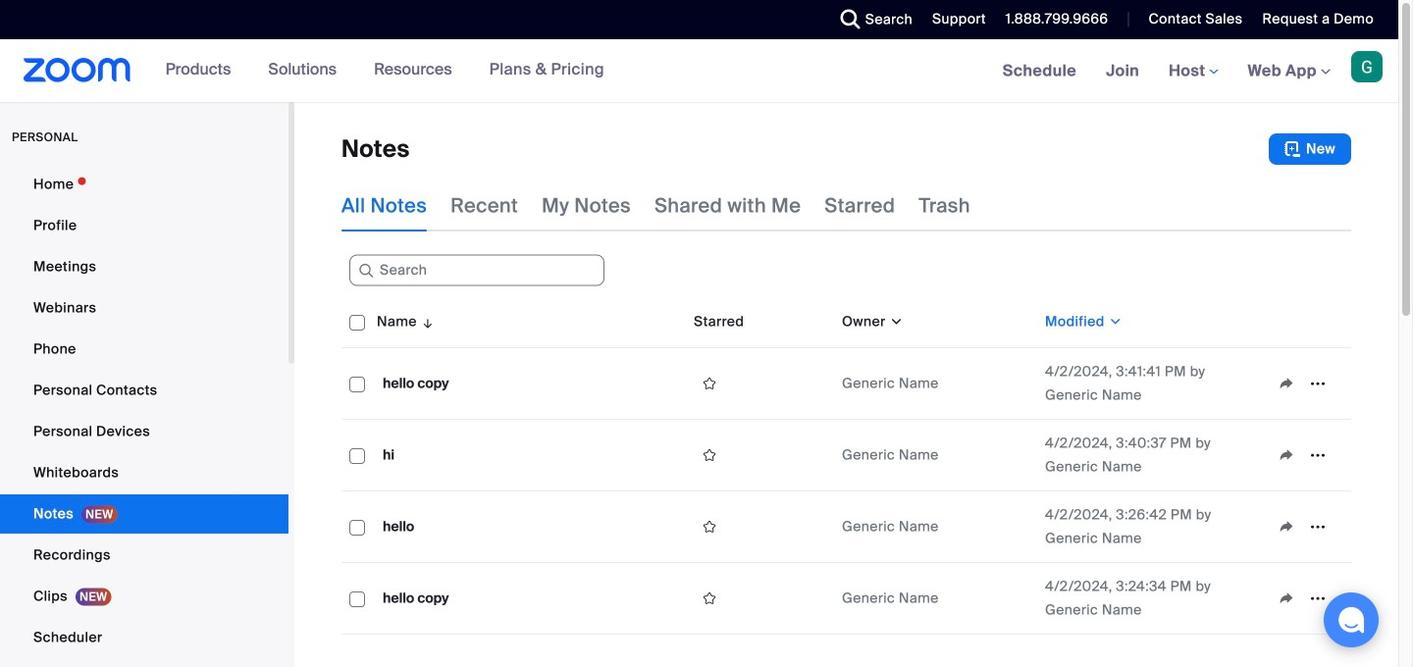 Task type: describe. For each thing, give the bounding box(es) containing it.
share image
[[1271, 446, 1302, 464]]

down image
[[1105, 312, 1123, 332]]

product information navigation
[[151, 39, 619, 102]]

profile picture image
[[1351, 51, 1383, 82]]

arrow down image
[[417, 310, 435, 334]]

personal menu menu
[[0, 165, 288, 667]]

meetings navigation
[[988, 39, 1398, 104]]

Search text field
[[349, 255, 604, 286]]

share image for hello unstarred icon
[[1271, 518, 1302, 536]]

1 share image from the top
[[1271, 375, 1302, 393]]

tabs of all notes page tab list
[[341, 181, 970, 232]]

open chat image
[[1337, 606, 1365, 634]]

more options for hi image
[[1302, 446, 1334, 464]]



Task type: locate. For each thing, give the bounding box(es) containing it.
0 vertical spatial more options for hello copy image
[[1302, 375, 1334, 393]]

more options for hello copy image up 'more options for hi' icon
[[1302, 375, 1334, 393]]

share image for hello copy unstarred image
[[1271, 590, 1302, 607]]

2 share image from the top
[[1271, 518, 1302, 536]]

zoom logo image
[[24, 58, 131, 82]]

more options for hello copy image left open chat image
[[1302, 590, 1334, 607]]

1 vertical spatial share image
[[1271, 518, 1302, 536]]

share image left open chat image
[[1271, 590, 1302, 607]]

application
[[341, 296, 1366, 650], [694, 369, 826, 398], [1271, 369, 1343, 398], [694, 441, 826, 470], [1271, 441, 1343, 470], [1271, 512, 1343, 542], [1271, 584, 1343, 613]]

more options for hello copy image
[[1302, 375, 1334, 393], [1302, 590, 1334, 607]]

share image
[[1271, 375, 1302, 393], [1271, 518, 1302, 536], [1271, 590, 1302, 607]]

share image down share image
[[1271, 518, 1302, 536]]

share image up share image
[[1271, 375, 1302, 393]]

1 more options for hello copy image from the top
[[1302, 375, 1334, 393]]

more options for hello copy image for hello copy unstarred image's share icon
[[1302, 590, 1334, 607]]

hello unstarred image
[[694, 518, 725, 536]]

3 share image from the top
[[1271, 590, 1302, 607]]

more options for hello copy image for first share icon
[[1302, 375, 1334, 393]]

banner
[[0, 39, 1398, 104]]

2 vertical spatial share image
[[1271, 590, 1302, 607]]

hello copy unstarred image
[[694, 590, 725, 607]]

1 vertical spatial more options for hello copy image
[[1302, 590, 1334, 607]]

2 more options for hello copy image from the top
[[1302, 590, 1334, 607]]

0 vertical spatial share image
[[1271, 375, 1302, 393]]

more options for hello image
[[1302, 518, 1334, 536]]



Task type: vqa. For each thing, say whether or not it's contained in the screenshot.
HELLO COPY UNSTARRED image
yes



